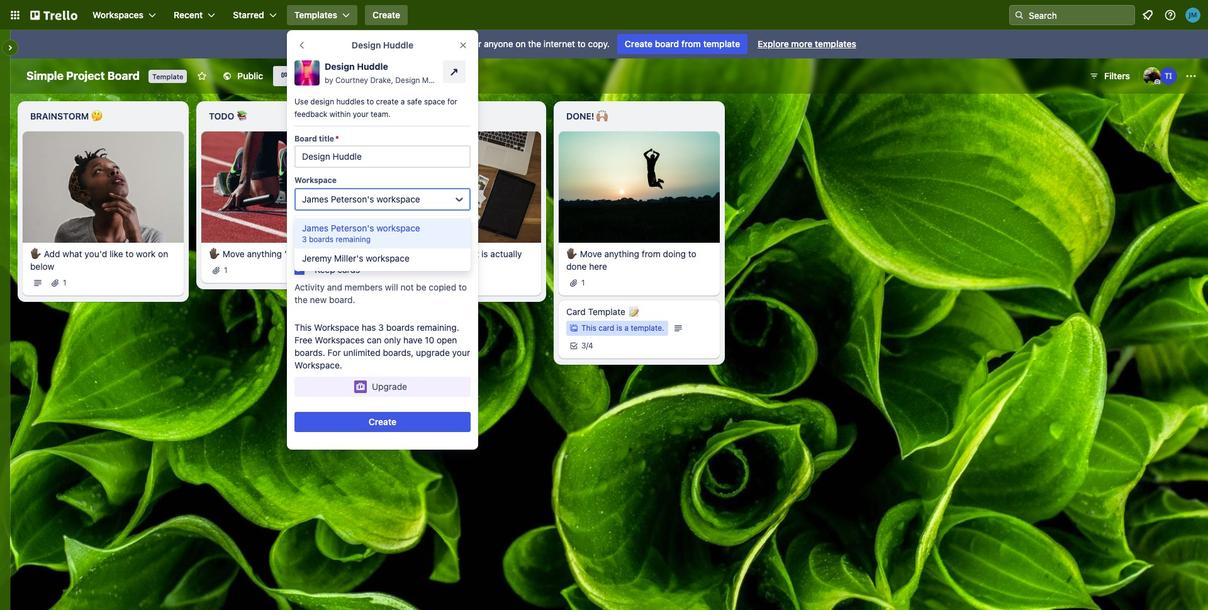 Task type: describe. For each thing, give the bounding box(es) containing it.
peterson's for james peterson's workspace 3 boards remaining
[[331, 223, 374, 234]]

doing ⚙️
[[388, 111, 430, 122]]

anything for 'ready'
[[247, 248, 282, 259]]

open information menu image
[[1165, 9, 1177, 21]]

boards for remaining
[[309, 235, 334, 244]]

✋🏿 add what you'd like to work on below
[[30, 248, 168, 272]]

✋🏿 move anything from doing to done here link
[[567, 248, 713, 273]]

create button inside primary element
[[365, 5, 408, 25]]

started
[[388, 261, 417, 272]]

explore more templates link
[[751, 34, 864, 54]]

keep cards
[[315, 264, 360, 275]]

2 vertical spatial design
[[396, 76, 420, 85]]

be
[[416, 282, 427, 293]]

the for internet
[[528, 38, 542, 49]]

drake,
[[370, 76, 393, 85]]

board for board
[[295, 71, 319, 81]]

feedback
[[295, 110, 328, 119]]

jeremy miller's workspace
[[302, 253, 410, 264]]

workspace inside this workspace has 3 boards remaining. free workspaces can only have 10 open boards. for unlimited boards, upgrade your workspace.
[[314, 322, 359, 333]]

open
[[437, 335, 457, 346]]

design huddle by courtney drake, design manager @ trello
[[325, 61, 484, 85]]

public
[[238, 71, 263, 81]]

and
[[327, 282, 342, 293]]

BRAINSTORM 🤔 text field
[[23, 106, 184, 127]]

remaining.
[[417, 322, 459, 333]]

2 vertical spatial a
[[625, 323, 629, 333]]

star or unstar board image
[[197, 71, 207, 81]]

3 for peterson's
[[302, 235, 307, 244]]

todo 📚
[[209, 111, 248, 122]]

for
[[328, 348, 341, 358]]

0 vertical spatial from
[[682, 38, 701, 49]]

jeremy miller (jeremymiller198) image
[[1186, 8, 1201, 23]]

by
[[325, 76, 333, 85]]

your inside this workspace has 3 boards remaining. free workspaces can only have 10 open boards. for unlimited boards, upgrade your workspace.
[[452, 348, 470, 358]]

close popover image
[[458, 40, 468, 50]]

0 vertical spatial template
[[152, 72, 183, 81]]

jeremy
[[302, 253, 332, 264]]

workspace for jeremy miller's workspace
[[366, 253, 410, 264]]

on for anyone
[[516, 38, 526, 49]]

templates button
[[287, 5, 358, 25]]

3 for workspace
[[379, 322, 384, 333]]

2 vertical spatial is
[[617, 323, 623, 333]]

recent
[[174, 9, 203, 20]]

will
[[385, 282, 398, 293]]

0 vertical spatial is
[[389, 38, 396, 49]]

explore
[[758, 38, 789, 49]]

board for board title *
[[295, 134, 317, 144]]

/
[[586, 341, 589, 350]]

back to home image
[[30, 5, 77, 25]]

'ready'
[[284, 248, 312, 259]]

workspaces button
[[85, 5, 164, 25]]

@
[[456, 76, 463, 85]]

✋🏿 move anything from doing to done here
[[567, 248, 697, 272]]

copy.
[[588, 38, 610, 49]]

starred
[[233, 9, 264, 20]]

show menu image
[[1185, 70, 1198, 82]]

1 for ✋🏿 move anything from doing to done here
[[582, 278, 585, 287]]

to inside '✋🏿 move anything from doing to done here'
[[689, 248, 697, 259]]

that
[[463, 248, 479, 259]]

members
[[345, 282, 383, 293]]

actually
[[491, 248, 522, 259]]

public
[[405, 38, 430, 49]]

work
[[136, 248, 156, 259]]

design for design huddle by courtney drake, design manager @ trello
[[325, 61, 355, 72]]

this is a public template for anyone on the internet to copy.
[[370, 38, 610, 49]]

return to previous screen image
[[297, 40, 307, 50]]

dmugisha (dmugisha) image
[[1144, 67, 1162, 85]]

to inside use design huddles to create a safe space for feedback within your team.
[[367, 97, 374, 106]]

📚
[[237, 111, 248, 122]]

has
[[362, 322, 376, 333]]

only
[[384, 335, 401, 346]]

templates
[[294, 9, 337, 20]]

✋🏿 for ✋🏿 move anything 'ready' here
[[209, 248, 220, 259]]

this for this is a public template for anyone on the internet to copy.
[[370, 38, 387, 49]]

customize views image
[[333, 70, 346, 82]]

upgrade button
[[295, 377, 471, 397]]

move for ✋🏿 move anything that is actually started here
[[402, 248, 424, 259]]

1 horizontal spatial for
[[471, 38, 482, 49]]

done!
[[567, 111, 595, 122]]

✋🏿 for ✋🏿 move anything that is actually started here
[[388, 248, 399, 259]]

design
[[311, 97, 334, 106]]

search image
[[1015, 10, 1025, 20]]

Search field
[[1025, 6, 1135, 25]]

public button
[[215, 66, 271, 86]]

design for design huddle
[[352, 40, 381, 50]]

james peterson's workspace
[[302, 194, 420, 205]]

can
[[367, 335, 382, 346]]

boards,
[[383, 348, 414, 358]]

for inside use design huddles to create a safe space for feedback within your team.
[[448, 97, 458, 106]]

you'd
[[85, 248, 107, 259]]

done
[[567, 261, 587, 272]]

below
[[30, 261, 54, 272]]

cards
[[338, 264, 360, 275]]

trello inspiration (inspiringtaco) image
[[1160, 67, 1178, 85]]

✋🏿 for ✋🏿 add what you'd like to work on below
[[30, 248, 42, 259]]

recent button
[[166, 5, 223, 25]]

anything for from
[[605, 248, 640, 259]]

here for ✋🏿 move anything that is actually started here
[[419, 261, 437, 272]]

template.
[[631, 323, 665, 333]]

card
[[599, 323, 615, 333]]

card template 📝 link
[[567, 306, 713, 318]]

james peterson's workspace 3 boards remaining
[[302, 223, 420, 244]]

internet
[[544, 38, 575, 49]]

✋🏿 move anything 'ready' here link
[[209, 248, 355, 260]]

courtney
[[336, 76, 368, 85]]

design huddle link
[[325, 60, 438, 73]]

templates
[[815, 38, 857, 49]]

1 vertical spatial create button
[[295, 412, 471, 433]]

1 for ✋🏿 move anything 'ready' here
[[224, 265, 228, 275]]

this for this card is a template.
[[582, 323, 597, 333]]

🤔
[[91, 111, 103, 122]]

unlimited
[[343, 348, 381, 358]]

on for work
[[158, 248, 168, 259]]

add
[[44, 248, 60, 259]]

doing
[[388, 111, 417, 122]]

board
[[655, 38, 680, 49]]

use design huddles to create a safe space for feedback within your team.
[[295, 97, 458, 119]]

new
[[310, 295, 327, 305]]

1 template from the left
[[432, 38, 468, 49]]

1 vertical spatial workspace
[[302, 237, 347, 247]]

like
[[110, 248, 123, 259]]

📝
[[628, 306, 639, 317]]

sm image
[[354, 38, 367, 51]]

anything for that
[[426, 248, 461, 259]]

activity and members will not be copied to the new board.
[[295, 282, 467, 305]]

upgrade
[[372, 382, 407, 392]]

copied
[[429, 282, 457, 293]]



Task type: vqa. For each thing, say whether or not it's contained in the screenshot.
the left the in
no



Task type: locate. For each thing, give the bounding box(es) containing it.
0 horizontal spatial your
[[353, 110, 369, 119]]

on right work
[[158, 248, 168, 259]]

workspace for james peterson's workspace
[[377, 194, 420, 205]]

anything inside '✋🏿 move anything from doing to done here'
[[605, 248, 640, 259]]

anything left the 'ready'
[[247, 248, 282, 259]]

1 vertical spatial huddle
[[357, 61, 388, 72]]

1 horizontal spatial your
[[452, 348, 470, 358]]

DONE! 🙌🏽 text field
[[559, 106, 720, 127]]

within
[[330, 110, 351, 119]]

move for ✋🏿 move anything 'ready' here
[[223, 248, 245, 259]]

2 horizontal spatial this
[[582, 323, 597, 333]]

simple project board
[[26, 69, 140, 82]]

1 vertical spatial workspaces
[[315, 335, 365, 346]]

1 vertical spatial design
[[325, 61, 355, 72]]

peterson's for james peterson's workspace
[[331, 194, 374, 205]]

move inside ✋🏿 move anything that is actually started here
[[402, 248, 424, 259]]

1 vertical spatial template
[[588, 306, 626, 317]]

create down upgrade button
[[369, 417, 397, 427]]

this member is an admin of this board. image
[[1155, 79, 1161, 85]]

brainstorm 🤔
[[30, 111, 103, 122]]

2 horizontal spatial is
[[617, 323, 623, 333]]

here right "done"
[[589, 261, 608, 272]]

0 horizontal spatial here
[[315, 248, 333, 259]]

boards up only
[[386, 322, 415, 333]]

done! 🙌🏽
[[567, 111, 608, 122]]

a down 📝
[[625, 323, 629, 333]]

anything
[[247, 248, 282, 259], [426, 248, 461, 259], [605, 248, 640, 259]]

not
[[401, 282, 414, 293]]

1 vertical spatial on
[[158, 248, 168, 259]]

workspace up will
[[366, 253, 410, 264]]

boards for remaining.
[[386, 322, 415, 333]]

3 right has at the left bottom of page
[[379, 322, 384, 333]]

2 vertical spatial 3
[[582, 341, 586, 350]]

0 horizontal spatial move
[[223, 248, 245, 259]]

✋🏿 move anything 'ready' here
[[209, 248, 333, 259]]

0 horizontal spatial workspaces
[[93, 9, 144, 20]]

1 ✋🏿 from the left
[[30, 248, 42, 259]]

this card is a template.
[[582, 323, 665, 333]]

peterson's up remaining
[[331, 223, 374, 234]]

this workspace has 3 boards remaining. free workspaces can only have 10 open boards. for unlimited boards, upgrade your workspace.
[[295, 322, 470, 371]]

0 horizontal spatial boards
[[309, 235, 334, 244]]

2 horizontal spatial 3
[[582, 341, 586, 350]]

0 vertical spatial on
[[516, 38, 526, 49]]

1 vertical spatial from
[[642, 248, 661, 259]]

3 ✋🏿 from the left
[[388, 248, 399, 259]]

None text field
[[295, 145, 471, 168]]

1 right will
[[403, 278, 406, 287]]

1 vertical spatial is
[[482, 248, 488, 259]]

here for ✋🏿 move anything from doing to done here
[[589, 261, 608, 272]]

0 vertical spatial james
[[302, 194, 329, 205]]

1 peterson's from the top
[[331, 194, 374, 205]]

james
[[302, 194, 329, 205], [302, 223, 329, 234]]

workspaces
[[93, 9, 144, 20], [315, 335, 365, 346]]

1 anything from the left
[[247, 248, 282, 259]]

create
[[373, 9, 401, 20], [625, 38, 653, 49], [369, 417, 397, 427]]

1 james from the top
[[302, 194, 329, 205]]

this
[[370, 38, 387, 49], [295, 322, 312, 333], [582, 323, 597, 333]]

✋🏿 for ✋🏿 move anything from doing to done here
[[567, 248, 578, 259]]

to right copied
[[459, 282, 467, 293]]

✋🏿 move anything that is actually started here link
[[388, 248, 534, 273]]

to right doing at the top of page
[[689, 248, 697, 259]]

keep
[[315, 264, 335, 275]]

peterson's up james peterson's workspace 3 boards remaining
[[331, 194, 374, 205]]

anything left doing at the top of page
[[605, 248, 640, 259]]

create board from template
[[625, 38, 741, 49]]

workspace
[[295, 176, 337, 185], [302, 237, 347, 247], [314, 322, 359, 333]]

board inside text box
[[108, 69, 140, 82]]

anyone
[[484, 38, 513, 49]]

more
[[792, 38, 813, 49]]

design up "safe"
[[396, 76, 420, 85]]

to right like
[[126, 248, 134, 259]]

2 ✋🏿 from the left
[[209, 248, 220, 259]]

board inside 'link'
[[295, 71, 319, 81]]

3 up the 'ready'
[[302, 235, 307, 244]]

your
[[353, 110, 369, 119], [452, 348, 470, 358]]

from right board
[[682, 38, 701, 49]]

simple
[[26, 69, 64, 82]]

0 vertical spatial create
[[373, 9, 401, 20]]

1 horizontal spatial here
[[419, 261, 437, 272]]

board link
[[273, 66, 327, 86]]

miller's
[[334, 253, 364, 264]]

anything inside ✋🏿 move anything that is actually started here
[[426, 248, 461, 259]]

workspace.
[[295, 360, 342, 371]]

primary element
[[0, 0, 1209, 30]]

✋🏿 move anything that is actually started here
[[388, 248, 522, 272]]

4 ✋🏿 from the left
[[567, 248, 578, 259]]

1 horizontal spatial from
[[682, 38, 701, 49]]

*
[[336, 134, 339, 144]]

2 vertical spatial workspace
[[366, 253, 410, 264]]

have
[[404, 335, 423, 346]]

1 horizontal spatial workspaces
[[315, 335, 365, 346]]

james inside james peterson's workspace 3 boards remaining
[[302, 223, 329, 234]]

0 horizontal spatial is
[[389, 38, 396, 49]]

board left the by
[[295, 71, 319, 81]]

design huddle
[[352, 40, 414, 50]]

🙌🏽
[[597, 111, 608, 122]]

james up jeremy
[[302, 223, 329, 234]]

create left board
[[625, 38, 653, 49]]

here up keep
[[315, 248, 333, 259]]

0 horizontal spatial for
[[448, 97, 458, 106]]

here inside '✋🏿 move anything from doing to done here'
[[589, 261, 608, 272]]

2 vertical spatial create
[[369, 417, 397, 427]]

0 vertical spatial design
[[352, 40, 381, 50]]

for right "space"
[[448, 97, 458, 106]]

workspace up the started
[[377, 223, 420, 234]]

2 anything from the left
[[426, 248, 461, 259]]

1 for ✋🏿 move anything that is actually started here
[[403, 278, 406, 287]]

huddle for design huddle
[[383, 40, 414, 50]]

DOING ⚙️ text field
[[380, 106, 541, 127]]

boards down visibility
[[309, 235, 334, 244]]

on inside ✋🏿 add what you'd like to work on below
[[158, 248, 168, 259]]

workspace for james peterson's workspace 3 boards remaining
[[377, 223, 420, 234]]

team.
[[371, 110, 391, 119]]

huddle up design huddle 'link'
[[383, 40, 414, 50]]

james for james peterson's workspace 3 boards remaining
[[302, 223, 329, 234]]

doing
[[663, 248, 686, 259]]

this up free
[[295, 322, 312, 333]]

template inside card template 📝 'link'
[[588, 306, 626, 317]]

1 vertical spatial 3
[[379, 322, 384, 333]]

0 vertical spatial workspaces
[[93, 9, 144, 20]]

0 horizontal spatial the
[[295, 295, 308, 305]]

a inside use design huddles to create a safe space for feedback within your team.
[[401, 97, 405, 106]]

move inside '✋🏿 move anything from doing to done here'
[[580, 248, 602, 259]]

huddle up drake,
[[357, 61, 388, 72]]

to inside activity and members will not be copied to the new board.
[[459, 282, 467, 293]]

template right public
[[432, 38, 468, 49]]

1 horizontal spatial move
[[402, 248, 424, 259]]

1 move from the left
[[223, 248, 245, 259]]

a left "safe"
[[401, 97, 405, 106]]

explore more templates
[[758, 38, 857, 49]]

0 notifications image
[[1141, 8, 1156, 23]]

0 vertical spatial peterson's
[[331, 194, 374, 205]]

1 horizontal spatial boards
[[386, 322, 415, 333]]

template left the star or unstar board icon
[[152, 72, 183, 81]]

on right anyone
[[516, 38, 526, 49]]

⚙️
[[419, 111, 430, 122]]

here up be
[[419, 261, 437, 272]]

a left public
[[398, 38, 403, 49]]

1 vertical spatial james
[[302, 223, 329, 234]]

0 vertical spatial boards
[[309, 235, 334, 244]]

your down open
[[452, 348, 470, 358]]

TODO 📚 text field
[[201, 106, 363, 127]]

create button down upgrade button
[[295, 412, 471, 433]]

card template 📝
[[567, 306, 639, 317]]

1 horizontal spatial the
[[528, 38, 542, 49]]

template
[[152, 72, 183, 81], [588, 306, 626, 317]]

2 template from the left
[[704, 38, 741, 49]]

free
[[295, 335, 313, 346]]

0 horizontal spatial this
[[295, 322, 312, 333]]

template up card
[[588, 306, 626, 317]]

filters button
[[1086, 66, 1134, 86]]

for right close popover image
[[471, 38, 482, 49]]

4
[[589, 341, 593, 350]]

Board name text field
[[20, 66, 146, 86]]

to up team.
[[367, 97, 374, 106]]

1 vertical spatial for
[[448, 97, 458, 106]]

1 horizontal spatial is
[[482, 248, 488, 259]]

the left "internet"
[[528, 38, 542, 49]]

1 down "what"
[[63, 278, 66, 287]]

0 vertical spatial the
[[528, 38, 542, 49]]

upgrade
[[416, 348, 450, 358]]

1 vertical spatial peterson's
[[331, 223, 374, 234]]

2 james from the top
[[302, 223, 329, 234]]

0 horizontal spatial on
[[158, 248, 168, 259]]

filters
[[1105, 71, 1131, 81]]

1 horizontal spatial on
[[516, 38, 526, 49]]

is right that
[[482, 248, 488, 259]]

workspace inside james peterson's workspace 3 boards remaining
[[377, 223, 420, 234]]

the for new
[[295, 295, 308, 305]]

board.
[[329, 295, 355, 305]]

0 horizontal spatial anything
[[247, 248, 282, 259]]

board right project on the top left of the page
[[108, 69, 140, 82]]

move for ✋🏿 move anything from doing to done here
[[580, 248, 602, 259]]

2 horizontal spatial move
[[580, 248, 602, 259]]

from
[[682, 38, 701, 49], [642, 248, 661, 259]]

1 horizontal spatial 3
[[379, 322, 384, 333]]

is left public
[[389, 38, 396, 49]]

0 vertical spatial for
[[471, 38, 482, 49]]

3 / 4
[[582, 341, 593, 350]]

create button up design huddle
[[365, 5, 408, 25]]

1 down ✋🏿 move anything 'ready' here
[[224, 265, 228, 275]]

1 horizontal spatial anything
[[426, 248, 461, 259]]

create inside primary element
[[373, 9, 401, 20]]

✋🏿 inside '✋🏿 move anything from doing to done here'
[[567, 248, 578, 259]]

1 vertical spatial a
[[401, 97, 405, 106]]

from left doing at the top of page
[[642, 248, 661, 259]]

visibility
[[295, 218, 328, 228]]

anything left that
[[426, 248, 461, 259]]

2 horizontal spatial anything
[[605, 248, 640, 259]]

board title *
[[295, 134, 339, 144]]

0 vertical spatial workspace
[[377, 194, 420, 205]]

huddle for design huddle by courtney drake, design manager @ trello
[[357, 61, 388, 72]]

✋🏿 inside ✋🏿 add what you'd like to work on below
[[30, 248, 42, 259]]

10
[[425, 335, 435, 346]]

0 horizontal spatial 3
[[302, 235, 307, 244]]

title
[[319, 134, 334, 144]]

design up the by
[[325, 61, 355, 72]]

here inside ✋🏿 move anything that is actually started here
[[419, 261, 437, 272]]

design
[[352, 40, 381, 50], [325, 61, 355, 72], [396, 76, 420, 85]]

2 vertical spatial workspace
[[314, 322, 359, 333]]

✋🏿 inside ✋🏿 move anything that is actually started here
[[388, 248, 399, 259]]

2 peterson's from the top
[[331, 223, 374, 234]]

huddles
[[337, 97, 365, 106]]

to
[[578, 38, 586, 49], [367, 97, 374, 106], [126, 248, 134, 259], [689, 248, 697, 259], [459, 282, 467, 293]]

huddle
[[383, 40, 414, 50], [357, 61, 388, 72]]

0 vertical spatial huddle
[[383, 40, 414, 50]]

1 vertical spatial create
[[625, 38, 653, 49]]

project
[[66, 69, 105, 82]]

boards inside james peterson's workspace 3 boards remaining
[[309, 235, 334, 244]]

james up visibility
[[302, 194, 329, 205]]

this for this workspace has 3 boards remaining. free workspaces can only have 10 open boards. for unlimited boards, upgrade your workspace.
[[295, 322, 312, 333]]

is right card
[[617, 323, 623, 333]]

starred button
[[226, 5, 284, 25]]

workspaces inside this workspace has 3 boards remaining. free workspaces can only have 10 open boards. for unlimited boards, upgrade your workspace.
[[315, 335, 365, 346]]

0 vertical spatial 3
[[302, 235, 307, 244]]

1 horizontal spatial template
[[704, 38, 741, 49]]

0 vertical spatial your
[[353, 110, 369, 119]]

3 inside james peterson's workspace 3 boards remaining
[[302, 235, 307, 244]]

1 vertical spatial workspace
[[377, 223, 420, 234]]

this inside this workspace has 3 boards remaining. free workspaces can only have 10 open boards. for unlimited boards, upgrade your workspace.
[[295, 322, 312, 333]]

james for james peterson's workspace
[[302, 194, 329, 205]]

1 horizontal spatial template
[[588, 306, 626, 317]]

1 vertical spatial your
[[452, 348, 470, 358]]

design up design huddle 'link'
[[352, 40, 381, 50]]

peterson's inside james peterson's workspace 3 boards remaining
[[331, 223, 374, 234]]

2 horizontal spatial here
[[589, 261, 608, 272]]

1 down "done"
[[582, 278, 585, 287]]

use
[[295, 97, 308, 106]]

the down activity
[[295, 295, 308, 305]]

0 horizontal spatial template
[[152, 72, 183, 81]]

boards.
[[295, 348, 325, 358]]

template left explore
[[704, 38, 741, 49]]

space
[[424, 97, 446, 106]]

the inside activity and members will not be copied to the new board.
[[295, 295, 308, 305]]

1 horizontal spatial this
[[370, 38, 387, 49]]

create board from template link
[[618, 34, 748, 54]]

3 anything from the left
[[605, 248, 640, 259]]

3 left 4
[[582, 341, 586, 350]]

is inside ✋🏿 move anything that is actually started here
[[482, 248, 488, 259]]

0 vertical spatial create button
[[365, 5, 408, 25]]

0 vertical spatial a
[[398, 38, 403, 49]]

safe
[[407, 97, 422, 106]]

0 vertical spatial workspace
[[295, 176, 337, 185]]

✋🏿 add what you'd like to work on below link
[[30, 248, 176, 273]]

1 vertical spatial the
[[295, 295, 308, 305]]

workspaces inside dropdown button
[[93, 9, 144, 20]]

todo
[[209, 111, 234, 122]]

0 horizontal spatial from
[[642, 248, 661, 259]]

2 move from the left
[[402, 248, 424, 259]]

huddle inside design huddle by courtney drake, design manager @ trello
[[357, 61, 388, 72]]

manager
[[422, 76, 453, 85]]

this left card
[[582, 323, 597, 333]]

to left "copy."
[[578, 38, 586, 49]]

create up design huddle
[[373, 9, 401, 20]]

your down huddles
[[353, 110, 369, 119]]

workspace down board title *
[[295, 176, 337, 185]]

1 vertical spatial boards
[[386, 322, 415, 333]]

move
[[223, 248, 245, 259], [402, 248, 424, 259], [580, 248, 602, 259]]

3 move from the left
[[580, 248, 602, 259]]

trello
[[465, 76, 484, 85]]

from inside '✋🏿 move anything from doing to done here'
[[642, 248, 661, 259]]

activity
[[295, 282, 325, 293]]

3 inside this workspace has 3 boards remaining. free workspaces can only have 10 open boards. for unlimited boards, upgrade your workspace.
[[379, 322, 384, 333]]

workspace
[[377, 194, 420, 205], [377, 223, 420, 234], [366, 253, 410, 264]]

workspace up for
[[314, 322, 359, 333]]

peterson's
[[331, 194, 374, 205], [331, 223, 374, 234]]

your inside use design huddles to create a safe space for feedback within your team.
[[353, 110, 369, 119]]

boards inside this workspace has 3 boards remaining. free workspaces can only have 10 open boards. for unlimited boards, upgrade your workspace.
[[386, 322, 415, 333]]

0 horizontal spatial template
[[432, 38, 468, 49]]

to inside ✋🏿 add what you'd like to work on below
[[126, 248, 134, 259]]

this right sm icon
[[370, 38, 387, 49]]

workspace up jeremy
[[302, 237, 347, 247]]

board left 'title'
[[295, 134, 317, 144]]

workspace up james peterson's workspace 3 boards remaining
[[377, 194, 420, 205]]



